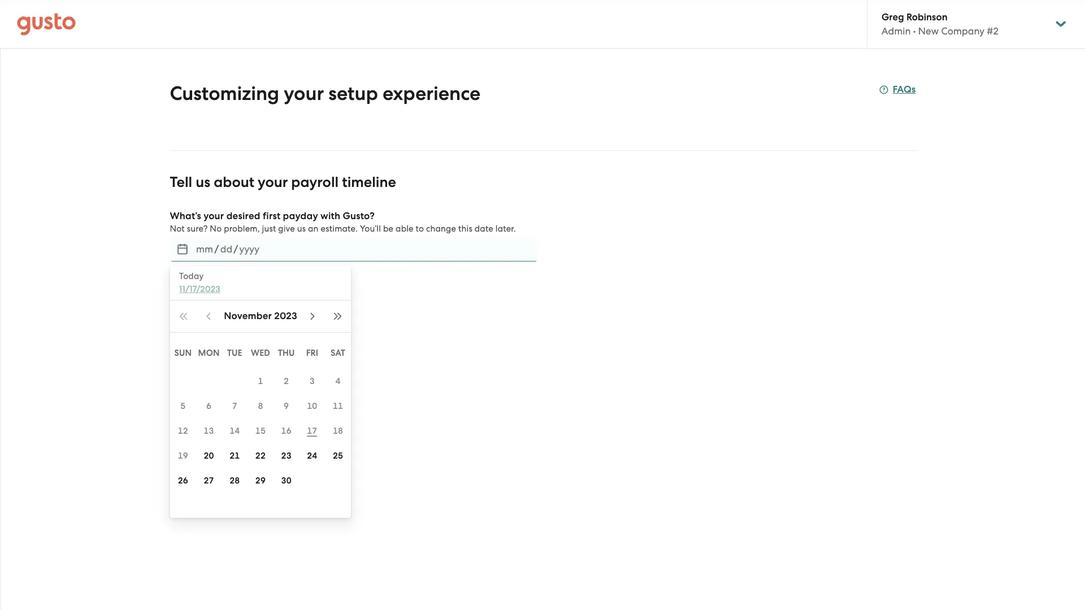 Task type: vqa. For each thing, say whether or not it's contained in the screenshot.


Task type: locate. For each thing, give the bounding box(es) containing it.
7 button
[[222, 394, 248, 419]]

28 button
[[222, 468, 248, 493]]

you'll
[[360, 224, 381, 234]]

11 button
[[325, 394, 351, 419]]

november 2023 element
[[224, 310, 297, 323]]

2 vertical spatial your
[[204, 210, 224, 222]]

tell
[[170, 173, 192, 191]]

20 button
[[196, 444, 222, 468]]

15 button
[[248, 419, 273, 444]]

29
[[255, 476, 266, 486]]

your up first
[[258, 173, 288, 191]]

an
[[308, 224, 319, 234]]

18 button
[[325, 419, 351, 444]]

1 horizontal spatial us
[[297, 224, 306, 234]]

6
[[206, 401, 211, 411]]

new
[[918, 25, 939, 37]]

16 button
[[273, 419, 299, 444]]

2 button
[[273, 369, 299, 394]]

1 / from the left
[[214, 244, 219, 255]]

cell
[[170, 369, 196, 394]]

20
[[204, 451, 214, 461]]

payroll
[[291, 173, 339, 191]]

0 horizontal spatial /
[[214, 244, 219, 255]]

/ down problem,
[[234, 244, 238, 255]]

4
[[335, 376, 341, 387]]

wed
[[251, 348, 270, 358]]

fri
[[306, 348, 318, 358]]

faqs
[[893, 84, 916, 96]]

22
[[255, 451, 266, 461]]

11
[[333, 401, 343, 411]]

9 button
[[273, 394, 299, 419]]

17 button
[[299, 419, 325, 444]]

28
[[230, 476, 240, 486]]

sure?
[[187, 224, 208, 234]]

0 vertical spatial us
[[196, 173, 210, 191]]

2
[[284, 376, 289, 387]]

8 button
[[248, 394, 273, 419]]

change
[[426, 224, 456, 234]]

thu
[[278, 348, 295, 358]]

2 / from the left
[[234, 244, 238, 255]]

/
[[214, 244, 219, 255], [234, 244, 238, 255]]

us inside what's your desired first payday with gusto? not sure? no problem, just give us an estimate. you'll be able to change this date later.
[[297, 224, 306, 234]]

12
[[178, 426, 188, 436]]

what's your desired first payday with gusto? not sure? no problem, just give us an estimate. you'll be able to change this date later.
[[170, 210, 516, 234]]

23 button
[[273, 444, 299, 468]]

problem,
[[224, 224, 260, 234]]

24
[[307, 451, 317, 461]]

18
[[333, 426, 343, 436]]

12 button
[[170, 419, 196, 444]]

your up no
[[204, 210, 224, 222]]

1 horizontal spatial /
[[234, 244, 238, 255]]

26
[[178, 476, 188, 486]]

your left setup
[[284, 82, 324, 105]]

Year (yyyy) field
[[238, 240, 261, 258]]

•
[[913, 25, 916, 37]]

15
[[255, 426, 266, 436]]

0 horizontal spatial us
[[196, 173, 210, 191]]

us
[[196, 173, 210, 191], [297, 224, 306, 234]]

with
[[320, 210, 340, 222]]

november 2023
[[224, 310, 297, 322]]

no
[[210, 224, 222, 234]]

customizing your setup experience
[[170, 82, 481, 105]]

24 button
[[299, 444, 325, 468]]

14 button
[[222, 419, 248, 444]]

tell us about your payroll timeline
[[170, 173, 396, 191]]

this
[[458, 224, 472, 234]]

date
[[475, 224, 493, 234]]

13
[[204, 426, 214, 436]]

us left 'an'
[[297, 224, 306, 234]]

your
[[284, 82, 324, 105], [258, 173, 288, 191], [204, 210, 224, 222]]

0 vertical spatial your
[[284, 82, 324, 105]]

1 button
[[248, 369, 273, 394]]

us right tell in the left top of the page
[[196, 173, 210, 191]]

17
[[307, 426, 317, 436]]

mon
[[198, 348, 220, 358]]

13 button
[[196, 419, 222, 444]]

5
[[180, 401, 186, 411]]

november
[[224, 310, 272, 322]]

timeline
[[342, 173, 396, 191]]

just
[[262, 224, 276, 234]]

/ down no
[[214, 244, 219, 255]]

1 vertical spatial us
[[297, 224, 306, 234]]

27
[[204, 476, 214, 486]]

about
[[214, 173, 254, 191]]

your inside what's your desired first payday with gusto? not sure? no problem, just give us an estimate. you'll be able to change this date later.
[[204, 210, 224, 222]]

19
[[178, 451, 188, 461]]

9
[[284, 401, 289, 411]]

sat
[[331, 348, 345, 358]]

cell inside november 2023 grid
[[170, 369, 196, 394]]

november 2023 grid
[[170, 337, 351, 518]]



Task type: describe. For each thing, give the bounding box(es) containing it.
able
[[396, 224, 414, 234]]

25
[[333, 451, 343, 461]]

estimate.
[[321, 224, 358, 234]]

home image
[[17, 13, 76, 35]]

3 button
[[299, 369, 325, 394]]

4 button
[[325, 369, 351, 394]]

what's
[[170, 210, 201, 222]]

21 button
[[222, 444, 248, 468]]

27 button
[[196, 468, 222, 493]]

25 button
[[325, 444, 351, 468]]

not
[[170, 224, 185, 234]]

7
[[232, 401, 237, 411]]

to
[[416, 224, 424, 234]]

22 button
[[248, 444, 273, 468]]

5 button
[[170, 394, 196, 419]]

tue
[[227, 348, 242, 358]]

today
[[179, 271, 204, 281]]

customizing
[[170, 82, 279, 105]]

setup
[[329, 82, 378, 105]]

be
[[383, 224, 393, 234]]

Day (dd) field
[[219, 240, 234, 258]]

robinson
[[906, 11, 948, 23]]

first
[[263, 210, 281, 222]]

23
[[281, 451, 291, 461]]

10 button
[[299, 394, 325, 419]]

choose date dialog
[[170, 266, 351, 518]]

your for setup
[[284, 82, 324, 105]]

your for desired
[[204, 210, 224, 222]]

payday
[[283, 210, 318, 222]]

faqs button
[[879, 83, 916, 97]]

21
[[230, 451, 240, 461]]

30
[[281, 476, 291, 486]]

sun
[[174, 348, 192, 358]]

greg
[[882, 11, 904, 23]]

26 button
[[170, 468, 196, 493]]

later.
[[496, 224, 516, 234]]

6 button
[[196, 394, 222, 419]]

30 button
[[273, 468, 299, 493]]

8
[[258, 401, 263, 411]]

2023
[[274, 310, 297, 322]]

#2
[[987, 25, 998, 37]]

1
[[258, 376, 263, 387]]

experience
[[383, 82, 481, 105]]

29 button
[[248, 468, 273, 493]]

14
[[230, 426, 240, 436]]

3
[[310, 376, 315, 387]]

company
[[941, 25, 985, 37]]

1 vertical spatial your
[[258, 173, 288, 191]]

Month (mm) field
[[195, 240, 214, 258]]

back button
[[170, 310, 219, 337]]

admin
[[882, 25, 911, 37]]

19 button
[[170, 444, 196, 468]]

greg robinson admin • new company #2
[[882, 11, 998, 37]]

gusto?
[[343, 210, 375, 222]]

16
[[281, 426, 291, 436]]

desired
[[226, 210, 260, 222]]



